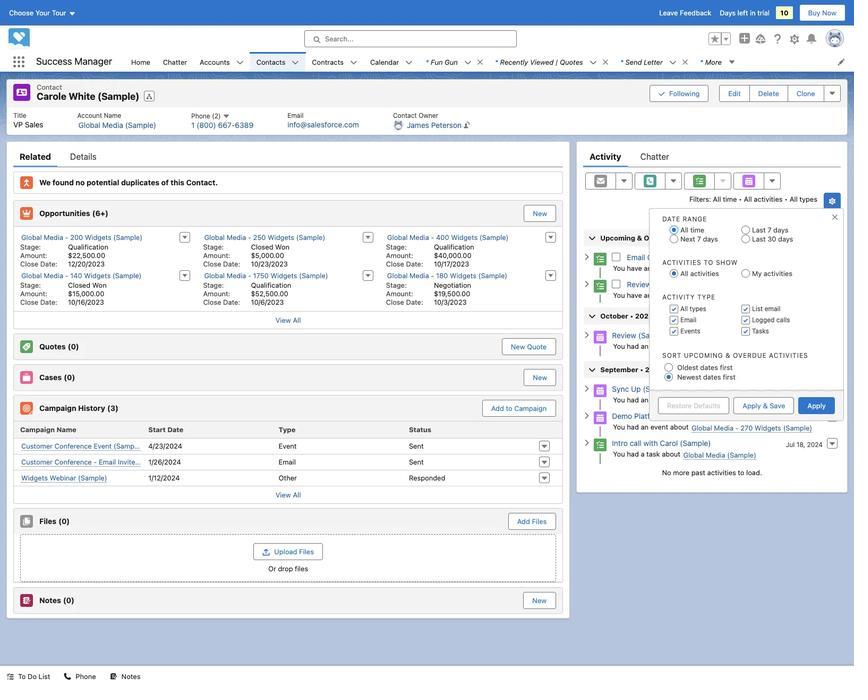 Task type: locate. For each thing, give the bounding box(es) containing it.
text default image
[[476, 58, 484, 66], [728, 58, 736, 66], [405, 59, 413, 66], [464, 59, 472, 66], [590, 59, 597, 66], [669, 59, 677, 66], [583, 281, 591, 288], [583, 412, 591, 420], [64, 673, 71, 681]]

media left "250"
[[227, 233, 246, 241]]

won for $5,000.00
[[275, 242, 290, 251]]

stage: inside global media - 180 widgets (sample) element
[[386, 281, 407, 289]]

qualification amount: inside global media - 400 widgets (sample) element
[[386, 242, 474, 259]]

0 vertical spatial name
[[104, 111, 121, 119]]

notes inside related tab panel
[[39, 596, 61, 605]]

2 tab list from the left
[[583, 146, 841, 167]]

upcoming down "pricing"
[[654, 291, 686, 299]]

0 horizontal spatial closed won amount:
[[20, 281, 107, 298]]

1 vertical spatial upcoming
[[654, 291, 686, 299]]

list for home link
[[7, 107, 847, 135]]

0 vertical spatial review
[[627, 280, 651, 289]]

closed won amount: down 140
[[20, 281, 107, 298]]

search... button
[[304, 30, 517, 47]]

stage: down global media - 400 widgets (sample) link
[[386, 242, 407, 251]]

1 task image from the top
[[594, 280, 607, 293]]

date: up the negotiation amount:
[[406, 259, 423, 268]]

email
[[765, 305, 781, 313]]

task image left intro
[[594, 439, 607, 451]]

0 vertical spatial first
[[720, 364, 733, 372]]

widgets up $22,500.00
[[85, 233, 111, 241]]

qualification amount: down 1750
[[203, 281, 291, 298]]

sep
[[802, 386, 813, 394], [802, 414, 814, 422]]

1 horizontal spatial qualification
[[251, 281, 291, 289]]

pricing
[[653, 280, 677, 289]]

0 horizontal spatial closed
[[68, 281, 90, 289]]

event image
[[594, 331, 607, 344], [594, 384, 607, 397]]

widgets down 12/20/2023
[[84, 271, 111, 280]]

3 new button from the top
[[524, 593, 555, 609]]

list item
[[419, 52, 489, 72], [489, 52, 614, 72], [614, 52, 694, 72]]

1 horizontal spatial activity
[[662, 293, 695, 301]]

won for $15,000.00
[[92, 281, 107, 289]]

(sample) inside "link"
[[296, 233, 325, 241]]

global media - 270 widgets (sample) link
[[692, 397, 812, 406], [692, 424, 812, 433]]

days right 30
[[778, 235, 793, 243]]

1 vertical spatial chatter link
[[641, 146, 669, 167]]

upcoming for carole
[[654, 264, 686, 272]]

task image
[[594, 280, 607, 293], [594, 439, 607, 451]]

name inside account name global media (sample)
[[104, 111, 121, 119]]

0 vertical spatial chatter link
[[157, 52, 193, 72]]

about up sort
[[670, 342, 689, 350]]

do
[[28, 673, 37, 681]]

270 for demo platform widgets (sample)
[[741, 424, 753, 432]]

closed won amount: inside global media - 140 widgets (sample) element
[[20, 281, 107, 298]]

2 task image from the top
[[594, 439, 607, 451]]

- left "250"
[[248, 233, 251, 241]]

amount: for global media - 200 widgets (sample)
[[20, 251, 47, 259]]

had inside you had a task about global media (sample)
[[627, 450, 639, 458]]

have up october  •  2023
[[627, 291, 642, 299]]

global media - 270 widgets (sample) link for sync up (sample)
[[692, 397, 812, 406]]

3 * from the left
[[620, 58, 623, 66]]

date
[[662, 215, 681, 223], [167, 426, 183, 434]]

2 upcoming from the top
[[654, 291, 686, 299]]

1 you had an event about global media - 270 widgets (sample) from the top
[[613, 395, 812, 405]]

chatter right home link
[[163, 58, 187, 66]]

qualification amount: inside the global media - 1750 widgets (sample) element
[[203, 281, 291, 298]]

files inside button
[[532, 517, 547, 526]]

1 vertical spatial sep
[[802, 414, 814, 422]]

- inside "global media - 140 widgets (sample)" link
[[65, 271, 68, 280]]

view all link inside campaign history element
[[14, 486, 563, 503]]

event up sort
[[651, 342, 668, 350]]

last up last 30 days
[[752, 226, 766, 234]]

closed won amount: for $5,000.00
[[203, 242, 290, 259]]

chatter link right activity "link"
[[641, 146, 669, 167]]

(0) inside notes element
[[63, 596, 74, 605]]

home link
[[125, 52, 157, 72]]

amount: down opportunities image
[[20, 251, 47, 259]]

media left 400
[[410, 233, 429, 241]]

2023 for september  •  2023
[[645, 365, 663, 374]]

$40,000.00
[[434, 251, 472, 259]]

1 vertical spatial customer
[[21, 458, 53, 466]]

1 vertical spatial add
[[517, 517, 530, 526]]

upload
[[274, 547, 297, 556]]

task image
[[594, 253, 607, 265]]

media down carole white (sample)
[[102, 120, 123, 129]]

0 vertical spatial |
[[556, 58, 558, 66]]

global media - 200 widgets (sample) element
[[14, 231, 197, 269]]

close inside $19,500.00 close date:
[[386, 298, 404, 306]]

had down demo
[[627, 423, 639, 431]]

notes for notes (0)
[[39, 596, 61, 605]]

qualification amount: down 400
[[386, 242, 474, 259]]

stage: inside the global media - 1750 widgets (sample) element
[[203, 281, 224, 289]]

stage: for global media - 180 widgets (sample)
[[386, 281, 407, 289]]

0 vertical spatial customer
[[21, 442, 53, 450]]

2 event from the top
[[651, 395, 668, 404]]

notes inside button
[[121, 673, 140, 681]]

closed down global media - 250 widgets (sample) "link"
[[251, 242, 273, 251]]

0 vertical spatial chatter
[[163, 58, 187, 66]]

2 vertical spatial task
[[647, 450, 660, 458]]

conference for -
[[54, 458, 92, 466]]

qualification amount: down 200
[[20, 242, 108, 259]]

- for $15,000.00
[[65, 271, 68, 280]]

close inside $15,000.00 close date:
[[20, 298, 38, 306]]

no more past activities to load. status
[[583, 468, 841, 477]]

1 vertical spatial am
[[787, 414, 797, 422]]

global media (sample) link down the account
[[78, 120, 156, 130]]

add
[[491, 404, 504, 412], [517, 517, 530, 526]]

widgets inside "link"
[[268, 233, 294, 241]]

amount: inside global media - 200 widgets (sample) element
[[20, 251, 47, 259]]

dates for oldest
[[700, 364, 718, 372]]

2023 for october  •  2023
[[635, 312, 653, 320]]

1 had from the top
[[627, 342, 639, 350]]

2 apply from the left
[[808, 402, 826, 410]]

2 270 from the top
[[741, 424, 753, 432]]

0 horizontal spatial chatter link
[[157, 52, 193, 72]]

2 list item from the left
[[489, 52, 614, 72]]

am right 11:30
[[787, 414, 797, 422]]

tab list containing related
[[13, 146, 563, 167]]

0 vertical spatial upcoming
[[654, 264, 686, 272]]

date: inside '$52,500.00 close date:'
[[223, 298, 240, 306]]

0 vertical spatial am
[[787, 386, 797, 394]]

1 sent from the top
[[409, 442, 424, 450]]

2023 up review (sample) link
[[635, 312, 653, 320]]

dates for newest
[[703, 373, 721, 381]]

(sample)
[[711, 280, 741, 289]]

task
[[687, 264, 701, 272], [687, 291, 701, 299], [647, 450, 660, 458]]

2 vertical spatial |
[[799, 414, 801, 422]]

1 event image from the top
[[594, 331, 607, 344]]

campaign down campaign history (3)
[[20, 426, 55, 434]]

phone inside 'dropdown button'
[[191, 112, 210, 120]]

title vp sales
[[13, 111, 43, 129]]

oldest dates first
[[677, 364, 733, 372]]

1 vertical spatial new button
[[524, 369, 556, 386]]

notes
[[39, 596, 61, 605], [121, 673, 140, 681]]

event down demo platform widgets (sample) link on the bottom of page
[[651, 423, 668, 431]]

widgets down "10/23/2023"
[[271, 271, 297, 280]]

(0) for notes (0)
[[63, 596, 74, 605]]

* fun gun
[[426, 58, 458, 66]]

contacts list item
[[250, 52, 306, 72]]

last for last 30 days
[[752, 235, 766, 243]]

days for last 30 days
[[778, 235, 793, 243]]

list inside button
[[39, 673, 50, 681]]

chatter link right home
[[157, 52, 193, 72]]

add files button
[[509, 513, 555, 529]]

apply up 14
[[808, 402, 826, 410]]

review (sample) link
[[612, 331, 669, 340]]

close inside '$52,500.00 close date:'
[[203, 298, 221, 306]]

new quote
[[511, 342, 547, 351]]

2023 inside september  •  2023 "dropdown button"
[[645, 365, 663, 374]]

close inside $5,000.00 close date:
[[203, 259, 221, 268]]

0 vertical spatial phone
[[191, 112, 210, 120]]

global down $5,000.00 close date:
[[204, 271, 225, 280]]

group
[[709, 32, 731, 45]]

to
[[18, 673, 26, 681]]

1 horizontal spatial add
[[517, 517, 530, 526]]

campaign history (3)
[[39, 404, 118, 413]]

next 7 days
[[680, 235, 718, 243]]

widgets up $40,000.00
[[451, 233, 478, 241]]

won inside global media - 140 widgets (sample) element
[[92, 281, 107, 289]]

2 global media - 270 widgets (sample) link from the top
[[692, 424, 812, 433]]

7 up 30
[[768, 226, 772, 234]]

0 vertical spatial types
[[800, 195, 818, 203]]

logged
[[752, 316, 775, 324]]

chatter link
[[157, 52, 193, 72], [641, 146, 669, 167]]

qualification down global media - 200 widgets (sample) link
[[68, 242, 108, 251]]

tab list for files element
[[13, 146, 563, 167]]

(sample)
[[98, 91, 139, 102], [125, 120, 156, 129], [113, 233, 142, 241], [296, 233, 325, 241], [480, 233, 509, 241], [748, 253, 779, 262], [112, 271, 142, 280], [299, 271, 328, 280], [478, 271, 507, 280], [638, 331, 669, 340], [643, 384, 674, 393], [783, 397, 812, 405], [696, 411, 727, 420], [783, 424, 812, 432], [680, 439, 711, 448], [114, 442, 143, 450], [727, 451, 756, 459], [137, 458, 166, 466], [78, 474, 107, 482]]

task right a
[[647, 450, 660, 458]]

1 horizontal spatial quotes
[[560, 58, 583, 66]]

qualification
[[68, 242, 108, 251], [434, 242, 474, 251], [251, 281, 291, 289]]

campaign
[[39, 404, 76, 413], [514, 404, 547, 412], [20, 426, 55, 434]]

0 horizontal spatial apply
[[743, 402, 761, 410]]

days
[[774, 226, 789, 234], [703, 235, 718, 243], [778, 235, 793, 243]]

• inside "dropdown button"
[[640, 365, 643, 374]]

- for $40,000.00
[[431, 233, 434, 241]]

2 horizontal spatial qualification amount:
[[386, 242, 474, 259]]

1 vertical spatial first
[[723, 373, 736, 381]]

1 vertical spatial 270
[[741, 424, 753, 432]]

1 global media - 270 widgets (sample) link from the top
[[692, 397, 812, 406]]

2 event image from the top
[[594, 384, 607, 397]]

1 horizontal spatial qualification amount:
[[203, 281, 291, 298]]

email info@salesforce.com
[[288, 111, 359, 129]]

widgets right "250"
[[268, 233, 294, 241]]

| right viewed
[[556, 58, 558, 66]]

text default image
[[602, 58, 609, 66], [681, 58, 689, 66], [236, 59, 244, 66], [292, 59, 299, 66], [350, 59, 357, 66], [222, 113, 230, 120], [583, 253, 591, 261], [583, 332, 591, 339], [583, 385, 591, 393], [583, 439, 591, 447], [6, 673, 14, 681], [110, 673, 117, 681]]

to up status element
[[506, 404, 512, 412]]

first for oldest dates first
[[720, 364, 733, 372]]

new button inside notes element
[[524, 593, 555, 609]]

250
[[253, 233, 266, 241]]

stage: down $22,500.00 close date:
[[20, 281, 41, 289]]

buy now button
[[799, 4, 846, 21]]

4 * from the left
[[700, 58, 703, 66]]

email inside email info@salesforce.com
[[288, 111, 304, 119]]

white
[[69, 91, 95, 102]]

time
[[723, 195, 737, 203], [690, 226, 704, 234]]

2 vertical spatial view all link
[[14, 486, 563, 503]]

1 horizontal spatial chatter
[[641, 152, 669, 161]]

10/23/2023
[[251, 259, 288, 268]]

0 vertical spatial notes
[[39, 596, 61, 605]]

event for widgets
[[651, 423, 668, 431]]

media left 200
[[44, 233, 63, 241]]

days up email carole to propose an agenda (sample) link on the top of page
[[703, 235, 718, 243]]

stage: inside global media - 200 widgets (sample) element
[[20, 242, 41, 251]]

1 * from the left
[[426, 58, 429, 66]]

2 customer from the top
[[21, 458, 53, 466]]

$15,000.00
[[68, 289, 104, 298]]

1 horizontal spatial files
[[299, 547, 314, 556]]

3 event from the top
[[651, 423, 668, 431]]

0 horizontal spatial name
[[57, 426, 76, 434]]

0 horizontal spatial activity
[[590, 152, 621, 161]]

files
[[295, 564, 308, 573]]

september  •  2023 button
[[584, 361, 840, 378]]

& for apply
[[763, 402, 768, 410]]

2 sent from the top
[[409, 458, 424, 466]]

close inside $40,000.00 close date:
[[386, 259, 404, 268]]

new inside notes element
[[532, 596, 547, 605]]

global down the account
[[78, 120, 100, 129]]

history
[[78, 404, 105, 413]]

you down sync
[[613, 395, 625, 404]]

amount: inside global media - 400 widgets (sample) element
[[386, 251, 413, 259]]

global down $22,500.00 close date:
[[21, 271, 42, 280]]

sent for event
[[409, 442, 424, 450]]

widgets
[[85, 233, 111, 241], [268, 233, 294, 241], [451, 233, 478, 241], [84, 271, 111, 280], [271, 271, 297, 280], [450, 271, 476, 280], [755, 397, 781, 405], [665, 411, 694, 420], [755, 424, 781, 432], [21, 474, 48, 482]]

won inside global media - 250 widgets (sample) element
[[275, 242, 290, 251]]

closed won amount: inside global media - 250 widgets (sample) element
[[203, 242, 290, 259]]

tab list
[[13, 146, 563, 167], [583, 146, 841, 167]]

contact for contact
[[37, 83, 62, 91]]

amount: inside the negotiation amount:
[[386, 289, 413, 298]]

days
[[720, 8, 736, 17]]

4/23/2024
[[148, 442, 182, 450]]

qualification inside global media - 400 widgets (sample) element
[[434, 242, 474, 251]]

global inside global media - 180 widgets (sample) link
[[387, 271, 408, 280]]

won down global media - 250 widgets (sample) "link"
[[275, 242, 290, 251]]

type inside campaign history element
[[279, 426, 296, 434]]

0 vertical spatial event
[[651, 342, 668, 350]]

customer conference event (sample)
[[21, 442, 143, 450]]

global media (sample) link up the no more past activities to load. status
[[683, 451, 756, 460]]

global media (sample) link for (sample)
[[78, 120, 156, 130]]

task inside you had a task about global media (sample)
[[647, 450, 660, 458]]

tab list up filters: at the top right of page
[[583, 146, 841, 167]]

sent up responded
[[409, 458, 424, 466]]

2 vertical spatial view all
[[276, 491, 301, 499]]

0 horizontal spatial tab list
[[13, 146, 563, 167]]

calendar list item
[[364, 52, 419, 72]]

amount: inside the global media - 1750 widgets (sample) element
[[203, 289, 230, 298]]

following
[[669, 89, 700, 98]]

amount: down $40,000.00 close date:
[[386, 289, 413, 298]]

had down up
[[627, 395, 639, 404]]

date: inside $22,500.00 close date:
[[40, 259, 57, 268]]

0 vertical spatial task image
[[594, 280, 607, 293]]

1 vertical spatial quotes
[[39, 342, 66, 351]]

name inside campaign history element
[[57, 426, 76, 434]]

add inside campaign history element
[[491, 404, 504, 412]]

contact.
[[186, 178, 218, 187]]

an down 'review (sample)'
[[641, 342, 649, 350]]

1 horizontal spatial tab list
[[583, 146, 841, 167]]

1 (800) 667-6389
[[191, 121, 254, 130]]

phone inside button
[[76, 673, 96, 681]]

date: inside $5,000.00 close date:
[[223, 259, 240, 268]]

1 vertical spatial list
[[39, 673, 50, 681]]

* left fun
[[426, 58, 429, 66]]

* left recently at the right top of page
[[495, 58, 498, 66]]

4 had from the top
[[627, 450, 639, 458]]

close inside $22,500.00 close date:
[[20, 259, 38, 268]]

$15,000.00 close date:
[[20, 289, 104, 306]]

1 horizontal spatial 7
[[768, 226, 772, 234]]

sent down status
[[409, 442, 424, 450]]

media down $5,000.00 close date:
[[227, 271, 246, 280]]

0 vertical spatial global media (sample) link
[[78, 120, 156, 130]]

0 horizontal spatial time
[[690, 226, 704, 234]]

webinar
[[50, 474, 76, 482]]

0 vertical spatial contact
[[37, 83, 62, 91]]

files for add files
[[532, 517, 547, 526]]

qualification amount: for $52,500.00
[[203, 281, 291, 298]]

0 horizontal spatial 7
[[697, 235, 701, 243]]

1 horizontal spatial global media (sample) link
[[683, 451, 756, 460]]

you up september
[[613, 342, 625, 350]]

feedback
[[680, 8, 711, 17]]

0 vertical spatial last
[[752, 226, 766, 234]]

days for last 7 days
[[774, 226, 789, 234]]

global inside global media - 200 widgets (sample) link
[[21, 233, 42, 241]]

1 horizontal spatial list
[[752, 305, 763, 313]]

qualification inside the global media - 1750 widgets (sample) element
[[251, 281, 291, 289]]

0 vertical spatial closed
[[251, 242, 273, 251]]

1 vertical spatial date
[[167, 426, 183, 434]]

0 horizontal spatial date
[[167, 426, 183, 434]]

global media - 1750 widgets (sample) link
[[204, 271, 328, 280]]

opportunities image
[[20, 207, 33, 220]]

global media - 250 widgets (sample) link
[[204, 233, 325, 242]]

0 vertical spatial global media - 270 widgets (sample) link
[[692, 397, 812, 406]]

event for (sample)
[[651, 395, 668, 404]]

10/3/2023
[[434, 298, 467, 306]]

all types
[[680, 305, 706, 313]]

start date
[[148, 426, 183, 434]]

date: inside $40,000.00 close date:
[[406, 259, 423, 268]]

add inside files element
[[517, 517, 530, 526]]

2023 inside october  •  2023 dropdown button
[[635, 312, 653, 320]]

now
[[822, 8, 837, 17]]

2 new button from the top
[[524, 369, 556, 386]]

close
[[20, 259, 38, 268], [203, 259, 221, 268], [386, 259, 404, 268], [20, 298, 38, 306], [203, 298, 221, 306], [386, 298, 404, 306]]

contact inside list
[[393, 111, 417, 119]]

have down upcoming & overdue
[[627, 264, 642, 272]]

start date element
[[144, 422, 274, 439]]

list containing home
[[125, 52, 854, 72]]

platform
[[634, 411, 663, 420]]

1 new button from the top
[[524, 205, 556, 222]]

phone
[[191, 112, 210, 120], [76, 673, 96, 681]]

2 horizontal spatial &
[[763, 402, 768, 410]]

(0) inside files element
[[58, 517, 70, 526]]

0 vertical spatial time
[[723, 195, 737, 203]]

1 vertical spatial type
[[279, 426, 296, 434]]

stage: down $5,000.00 close date:
[[203, 281, 224, 289]]

am for sync up (sample)
[[787, 386, 797, 394]]

date: up global media - 140 widgets (sample)
[[40, 259, 57, 268]]

2 you had an event about global media - 270 widgets (sample) from the top
[[613, 423, 812, 432]]

dates up "newest dates first"
[[700, 364, 718, 372]]

task image for you had a task about
[[594, 439, 607, 451]]

about inside you had a task about global media (sample)
[[662, 450, 680, 458]]

september
[[600, 365, 638, 374]]

& inside dropdown button
[[637, 233, 642, 242]]

customer
[[21, 442, 53, 450], [21, 458, 53, 466]]

1 list item from the left
[[419, 52, 489, 72]]

2 vertical spatial &
[[763, 402, 768, 410]]

6 you from the top
[[613, 450, 625, 458]]

| left 22
[[798, 386, 800, 394]]

2 conference from the top
[[54, 458, 92, 466]]

october  •  2023 button
[[584, 307, 840, 324]]

0 horizontal spatial won
[[92, 281, 107, 289]]

2 * from the left
[[495, 58, 498, 66]]

1 vertical spatial global media - 270 widgets (sample) link
[[692, 424, 812, 433]]

contact up 'james'
[[393, 111, 417, 119]]

amount: inside global media - 250 widgets (sample) element
[[203, 251, 230, 259]]

global media - 180 widgets (sample)
[[387, 271, 507, 280]]

event up other
[[279, 442, 297, 450]]

0 vertical spatial sent
[[409, 442, 424, 450]]

1 you from the top
[[613, 264, 625, 272]]

widgets down 10:00
[[755, 397, 781, 405]]

closed inside global media - 250 widgets (sample) element
[[251, 242, 273, 251]]

am for demo platform widgets (sample)
[[787, 414, 797, 422]]

review (sample)
[[612, 331, 669, 340]]

1 horizontal spatial chatter link
[[641, 146, 669, 167]]

(0) for quotes (0)
[[68, 342, 79, 351]]

- inside global media - 200 widgets (sample) link
[[65, 233, 68, 241]]

global inside global media - 1750 widgets (sample) link
[[204, 271, 225, 280]]

1 vertical spatial review
[[612, 331, 636, 340]]

1 vertical spatial &
[[726, 352, 731, 359]]

0 vertical spatial you had an event about global media - 270 widgets (sample)
[[613, 395, 812, 405]]

sep left 14
[[802, 414, 814, 422]]

global media - 270 widgets (sample) link down 10:00
[[692, 397, 812, 406]]

1 vertical spatial name
[[57, 426, 76, 434]]

date: for 10/3/2023
[[406, 298, 423, 306]]

1 vertical spatial chatter
[[641, 152, 669, 161]]

1 horizontal spatial date
[[662, 215, 681, 223]]

0 vertical spatial activity
[[590, 152, 621, 161]]

task for proposal
[[687, 291, 701, 299]]

email carole to propose an agenda (sample)
[[627, 253, 779, 262]]

1 vertical spatial event image
[[594, 384, 607, 397]]

1 upcoming from the top
[[654, 264, 686, 272]]

0 horizontal spatial chatter
[[163, 58, 187, 66]]

days for next 7 days
[[703, 235, 718, 243]]

1 270 from the top
[[741, 397, 753, 405]]

quotes right quotes icon
[[39, 342, 66, 351]]

customer up webinar
[[21, 458, 53, 466]]

0 horizontal spatial phone
[[76, 673, 96, 681]]

stage: inside global media - 400 widgets (sample) element
[[386, 242, 407, 251]]

amount: down $5,000.00 close date:
[[203, 289, 230, 298]]

1 have from the top
[[627, 264, 642, 272]]

$22,500.00 close date:
[[20, 251, 105, 268]]

name for campaign name
[[57, 426, 76, 434]]

qualification for 400
[[434, 242, 474, 251]]

new inside button
[[511, 342, 525, 351]]

1 last from the top
[[752, 226, 766, 234]]

10/16/2023
[[68, 298, 104, 306]]

- inside global media - 180 widgets (sample) link
[[431, 271, 434, 280]]

about for jul
[[662, 450, 680, 458]]

campaign for campaign history (3)
[[39, 404, 76, 413]]

sep left 22
[[802, 386, 813, 394]]

1/26/2024
[[148, 458, 181, 466]]

sync up (sample) link
[[612, 384, 674, 393]]

sort
[[662, 352, 682, 359]]

- inside global media - 250 widgets (sample) "link"
[[248, 233, 251, 241]]

tab list down info@salesforce.com "link"
[[13, 146, 563, 167]]

1 vertical spatial |
[[798, 386, 800, 394]]

3 had from the top
[[627, 423, 639, 431]]

close for $40,000.00 close date:
[[386, 259, 404, 268]]

1 vertical spatial closed
[[68, 281, 90, 289]]

had for 11:30 am | sep 14
[[627, 423, 639, 431]]

2 last from the top
[[752, 235, 766, 243]]

(800)
[[197, 121, 216, 130]]

0 vertical spatial sep
[[802, 386, 813, 394]]

list containing vp sales
[[7, 107, 847, 135]]

delete
[[758, 89, 779, 98]]

0 vertical spatial event image
[[594, 331, 607, 344]]

1 apply from the left
[[743, 402, 761, 410]]

1750
[[253, 271, 269, 280]]

you right task icon
[[613, 264, 625, 272]]

0 horizontal spatial type
[[279, 426, 296, 434]]

close for $52,500.00 close date:
[[203, 298, 221, 306]]

global inside global media - 250 widgets (sample) "link"
[[204, 233, 225, 241]]

- left 400
[[431, 233, 434, 241]]

notes for notes
[[121, 673, 140, 681]]

closed inside global media - 140 widgets (sample) element
[[68, 281, 90, 289]]

qualification amount: inside global media - 200 widgets (sample) element
[[20, 242, 108, 259]]

3 you from the top
[[613, 342, 625, 350]]

stage: for global media - 250 widgets (sample)
[[203, 242, 224, 251]]

stage: down opportunities image
[[20, 242, 41, 251]]

0 horizontal spatial notes
[[39, 596, 61, 605]]

task for to
[[687, 264, 701, 272]]

1 vertical spatial you had an event about global media - 270 widgets (sample)
[[613, 423, 812, 432]]

1 conference from the top
[[54, 442, 92, 450]]

new button for cases (0)
[[524, 369, 556, 386]]

2 you from the top
[[613, 291, 625, 299]]

global down "newest dates first"
[[692, 397, 712, 405]]

- left 200
[[65, 233, 68, 241]]

stage: down global media - 250 widgets (sample) "link"
[[203, 242, 224, 251]]

270 down apply & save button
[[741, 424, 753, 432]]

list
[[125, 52, 854, 72], [7, 107, 847, 135]]

intro call with carol (sample)
[[612, 439, 711, 448]]

date: up global media - 1750 widgets (sample)
[[223, 259, 240, 268]]

0 vertical spatial &
[[637, 233, 642, 242]]

widgets webinar (sample)
[[21, 474, 107, 482]]

| left 14
[[799, 414, 801, 422]]

you
[[613, 264, 625, 272], [613, 291, 625, 299], [613, 342, 625, 350], [613, 395, 625, 404], [613, 423, 625, 431], [613, 450, 625, 458]]

october
[[600, 312, 628, 320]]

& for upcoming
[[637, 233, 642, 242]]

1 horizontal spatial apply
[[808, 402, 826, 410]]

last left 30
[[752, 235, 766, 243]]

list up "logged"
[[752, 305, 763, 313]]

quotes right viewed
[[560, 58, 583, 66]]

activity inside tab list
[[590, 152, 621, 161]]

media inside global media - 400 widgets (sample) link
[[410, 233, 429, 241]]

• right the october
[[630, 312, 633, 320]]

text default image inside 'to do list' button
[[6, 673, 14, 681]]

1 customer from the top
[[21, 442, 53, 450]]

& inside button
[[763, 402, 768, 410]]

1 horizontal spatial closed
[[251, 242, 273, 251]]

amount: up the negotiation amount:
[[386, 251, 413, 259]]

0 horizontal spatial event
[[94, 442, 112, 450]]

you down intro
[[613, 450, 625, 458]]

1 tab list from the left
[[13, 146, 563, 167]]

apply
[[743, 402, 761, 410], [808, 402, 826, 410]]

$52,500.00 close date:
[[203, 289, 288, 306]]

you had an event about global media - 270 widgets (sample) down "newest dates first"
[[613, 395, 812, 405]]

close for $22,500.00 close date:
[[20, 259, 38, 268]]

conference down customer conference event (sample) link
[[54, 458, 92, 466]]

1 vertical spatial global media (sample) link
[[683, 451, 756, 460]]

buy now
[[808, 8, 837, 17]]

2 have from the top
[[627, 291, 642, 299]]

2 had from the top
[[627, 395, 639, 404]]

$19,500.00 close date:
[[386, 289, 470, 306]]

a
[[641, 450, 645, 458]]

phone up "(800)"
[[191, 112, 210, 120]]

accounts
[[200, 58, 230, 66]]

text default image inside phone (2) 'dropdown button'
[[222, 113, 230, 120]]

demo platform widgets (sample)
[[612, 411, 727, 420]]

1 horizontal spatial type
[[697, 293, 716, 301]]

11:30
[[770, 414, 786, 422]]

stage: for global media - 200 widgets (sample)
[[20, 242, 41, 251]]

date: left the '10/16/2023'
[[40, 298, 57, 306]]

0 horizontal spatial carole
[[37, 91, 66, 102]]

stage: inside global media - 140 widgets (sample) element
[[20, 281, 41, 289]]

1 horizontal spatial notes
[[121, 673, 140, 681]]

(sample) inside you had a task about global media (sample)
[[727, 451, 756, 459]]

0 vertical spatial have
[[627, 264, 642, 272]]

global media - 180 widgets (sample) element
[[380, 269, 563, 307]]

1 horizontal spatial closed won amount:
[[203, 242, 290, 259]]

0 vertical spatial add
[[491, 404, 504, 412]]

tab list containing activity
[[583, 146, 841, 167]]

- inside global media - 400 widgets (sample) link
[[431, 233, 434, 241]]

all
[[713, 195, 721, 203], [744, 195, 752, 203], [790, 195, 798, 203], [832, 214, 840, 222], [680, 226, 689, 234], [680, 269, 689, 278], [680, 305, 688, 313], [293, 316, 301, 324], [293, 491, 301, 499]]

campaign inside button
[[514, 404, 547, 412]]

0 horizontal spatial &
[[637, 233, 642, 242]]



Task type: describe. For each thing, give the bounding box(es) containing it.
choose your tour
[[9, 8, 66, 17]]

have for email carole to propose an agenda (sample)
[[627, 264, 642, 272]]

date inside campaign history element
[[167, 426, 183, 434]]

sync
[[612, 384, 629, 393]]

campaign name element
[[14, 422, 144, 439]]

widgets inside 'link'
[[21, 474, 48, 482]]

text default image inside calendar list item
[[405, 59, 413, 66]]

5 you from the top
[[613, 423, 625, 431]]

you had an event about
[[613, 342, 691, 350]]

notes element
[[13, 587, 563, 614]]

delete button
[[749, 85, 788, 102]]

text default image inside contracts list item
[[350, 59, 357, 66]]

your
[[35, 8, 50, 17]]

media inside global media - 250 widgets (sample) "link"
[[227, 233, 246, 241]]

1 horizontal spatial types
[[800, 195, 818, 203]]

widgets webinar (sample) link
[[21, 474, 107, 483]]

- for $22,500.00
[[65, 233, 68, 241]]

1 event from the top
[[651, 342, 668, 350]]

recently
[[500, 58, 528, 66]]

date: for 10/6/2023
[[223, 298, 240, 306]]

email up "events"
[[680, 316, 697, 324]]

0 vertical spatial carole
[[37, 91, 66, 102]]

filters: all time • all activities • all types
[[689, 195, 818, 203]]

global media (sample) link for about
[[683, 451, 756, 460]]

about down email carole to propose an agenda (sample) on the top of the page
[[703, 264, 721, 272]]

apply for apply & save
[[743, 402, 761, 410]]

media down defaults
[[714, 424, 734, 432]]

about for 11:30
[[670, 423, 689, 431]]

0 vertical spatial view
[[815, 214, 830, 222]]

demo platform widgets (sample) link
[[612, 411, 727, 420]]

files element
[[13, 508, 563, 583]]

activities up last 7 days
[[754, 195, 783, 203]]

sent for email
[[409, 458, 424, 466]]

amount: for global media - 180 widgets (sample)
[[386, 289, 413, 298]]

new button for opportunities (6+)
[[524, 205, 556, 222]]

global down defaults
[[692, 424, 712, 432]]

related link
[[20, 146, 51, 167]]

global media - 140 widgets (sample) element
[[14, 269, 197, 307]]

we
[[39, 178, 51, 187]]

calendar
[[370, 58, 399, 66]]

text default image inside the phone button
[[64, 673, 71, 681]]

0 vertical spatial type
[[697, 293, 716, 301]]

activities right past
[[707, 468, 736, 477]]

review for review (sample)
[[612, 331, 636, 340]]

to do list button
[[0, 666, 57, 687]]

view all inside campaign history element
[[276, 491, 301, 499]]

text default image inside accounts list item
[[236, 59, 244, 66]]

1 horizontal spatial event
[[279, 442, 297, 450]]

text default image inside the contacts list item
[[292, 59, 299, 66]]

667-
[[218, 121, 235, 130]]

oldest
[[677, 364, 698, 372]]

| for demo platform widgets (sample)
[[799, 414, 801, 422]]

1 vertical spatial types
[[690, 305, 706, 313]]

1 vertical spatial time
[[690, 226, 704, 234]]

media inside account name global media (sample)
[[102, 120, 123, 129]]

media inside global media - 180 widgets (sample) link
[[410, 271, 429, 280]]

choose
[[9, 8, 34, 17]]

you had an event about global media - 270 widgets (sample) for sync up (sample)
[[613, 395, 812, 405]]

* for * recently viewed | quotes
[[495, 58, 498, 66]]

global inside account name global media (sample)
[[78, 120, 100, 129]]

you had a task about global media (sample)
[[613, 450, 756, 459]]

global media - 1750 widgets (sample) element
[[197, 269, 380, 307]]

overdue
[[644, 233, 673, 242]]

contact image
[[13, 84, 30, 101]]

phone (2) button
[[191, 112, 230, 120]]

* for * more
[[700, 58, 703, 66]]

(6+)
[[92, 209, 108, 218]]

stage: for global media - 140 widgets (sample)
[[20, 281, 41, 289]]

(0) for files (0)
[[58, 517, 70, 526]]

media down "newest dates first"
[[714, 397, 734, 405]]

cases
[[39, 373, 62, 382]]

7 for next
[[697, 235, 701, 243]]

add for (3)
[[491, 404, 504, 412]]

close for $19,500.00 close date:
[[386, 298, 404, 306]]

closed for 250
[[251, 242, 273, 251]]

activity for activity type
[[662, 293, 695, 301]]

10/17/2023
[[434, 259, 469, 268]]

• inside dropdown button
[[630, 312, 633, 320]]

4 you from the top
[[613, 395, 625, 404]]

to up you have an upcoming task about
[[672, 253, 678, 262]]

events
[[680, 327, 701, 335]]

to up all activities
[[704, 259, 714, 267]]

event image for sync
[[594, 384, 607, 397]]

$52,500.00
[[251, 289, 288, 298]]

chatter link for home link
[[157, 52, 193, 72]]

an down sync up (sample) link
[[641, 395, 649, 404]]

files for upload files
[[299, 547, 314, 556]]

$40,000.00 close date:
[[386, 251, 472, 268]]

1 (800) 667-6389 link
[[191, 121, 254, 130]]

widgets down 11:30
[[755, 424, 781, 432]]

an down platform
[[641, 423, 649, 431]]

list for leave feedback link
[[125, 52, 854, 72]]

september  •  2023
[[600, 365, 663, 374]]

upload files
[[274, 547, 314, 556]]

to left load.
[[738, 468, 745, 477]]

task image for you have an upcoming task
[[594, 280, 607, 293]]

status element
[[405, 422, 535, 439]]

global inside "global media - 140 widgets (sample)" link
[[21, 271, 42, 280]]

send
[[626, 58, 642, 66]]

date: for 10/16/2023
[[40, 298, 57, 306]]

qualification for 1750
[[251, 281, 291, 289]]

1 vertical spatial view all link
[[14, 311, 563, 329]]

type element
[[274, 422, 405, 439]]

sort upcoming & overdue activities
[[662, 352, 808, 359]]

proposal
[[679, 280, 709, 289]]

global media - 200 widgets (sample)
[[21, 233, 142, 241]]

6389
[[235, 121, 254, 130]]

media inside global media - 1750 widgets (sample) link
[[227, 271, 246, 280]]

an left agenda
[[711, 253, 719, 262]]

200
[[70, 233, 83, 241]]

about for 10:00
[[670, 395, 689, 404]]

vp
[[13, 120, 23, 129]]

add for (0)
[[517, 517, 530, 526]]

sep for demo platform widgets (sample)
[[802, 414, 814, 422]]

add to campaign button
[[483, 400, 555, 416]]

quotes inside related tab panel
[[39, 342, 66, 351]]

clone
[[797, 89, 815, 98]]

qualification amount: for $40,000.00
[[386, 242, 474, 259]]

tab list for the no more past activities to load. status
[[583, 146, 841, 167]]

leave feedback link
[[659, 8, 711, 17]]

search...
[[325, 35, 354, 43]]

event image
[[594, 412, 607, 424]]

0 vertical spatial list
[[752, 305, 763, 313]]

up
[[631, 384, 641, 393]]

letter
[[644, 58, 663, 66]]

- down apply & save button
[[736, 424, 739, 432]]

in
[[750, 8, 756, 17]]

- inside customer conference - email invite (sample) link
[[94, 458, 97, 466]]

review pricing proposal (sample) link
[[627, 280, 741, 289]]

edit button
[[719, 85, 750, 102]]

global media - 250 widgets (sample) element
[[197, 231, 380, 269]]

(sample) inside account name global media (sample)
[[125, 120, 156, 129]]

- for $19,500.00
[[431, 271, 434, 280]]

upcoming & overdue button
[[584, 229, 840, 246]]

global inside you had a task about global media (sample)
[[683, 451, 704, 459]]

an up 'you have an upcoming task'
[[644, 264, 652, 272]]

1 vertical spatial view all
[[276, 316, 301, 324]]

an up october  •  2023
[[644, 291, 652, 299]]

found
[[53, 178, 74, 187]]

- left apply & save
[[736, 397, 739, 405]]

following button
[[650, 85, 709, 102]]

had for 10:00 am | sep 22
[[627, 395, 639, 404]]

customer for customer conference - email invite (sample)
[[21, 458, 53, 466]]

quote
[[527, 342, 547, 351]]

customer conference - email invite (sample)
[[21, 458, 166, 466]]

0 vertical spatial view all link
[[814, 210, 841, 227]]

review for review pricing proposal (sample)
[[627, 280, 651, 289]]

(sample) inside 'link'
[[78, 474, 107, 482]]

responded
[[409, 474, 445, 482]]

widgets up negotiation
[[450, 271, 476, 280]]

campaign for campaign name
[[20, 426, 55, 434]]

negotiation amount:
[[386, 281, 471, 298]]

carole white (sample)
[[37, 91, 139, 102]]

qualification amount: for $22,500.00
[[20, 242, 108, 259]]

global media - 400 widgets (sample) element
[[380, 231, 563, 269]]

activities down activities to show
[[690, 269, 719, 278]]

date: for 10/23/2023
[[223, 259, 240, 268]]

activity for activity
[[590, 152, 621, 161]]

all time
[[680, 226, 704, 234]]

date: for 10/17/2023
[[406, 259, 423, 268]]

name for account name global media (sample)
[[104, 111, 121, 119]]

* for * fun gun
[[426, 58, 429, 66]]

$22,500.00
[[68, 251, 105, 259]]

amount: for global media - 1750 widgets (sample)
[[203, 289, 230, 298]]

first for newest dates first
[[723, 373, 736, 381]]

you had an event about global media - 270 widgets (sample) for demo platform widgets (sample)
[[613, 423, 812, 432]]

close for $5,000.00 close date:
[[203, 259, 221, 268]]

140
[[70, 271, 82, 280]]

1 horizontal spatial &
[[726, 352, 731, 359]]

clone button
[[788, 85, 824, 102]]

email down upcoming & overdue
[[627, 253, 645, 262]]

you inside you had a task about global media (sample)
[[613, 450, 625, 458]]

global media - 400 widgets (sample)
[[387, 233, 509, 241]]

view inside campaign history element
[[276, 491, 291, 499]]

amount: inside global media - 140 widgets (sample) element
[[20, 289, 47, 298]]

widgets down restore
[[665, 411, 694, 420]]

customer for customer conference event (sample)
[[21, 442, 53, 450]]

| inside list item
[[556, 58, 558, 66]]

new button for notes (0)
[[524, 593, 555, 609]]

contact for contact owner
[[393, 111, 417, 119]]

october  •  2023
[[600, 312, 653, 320]]

global media - 1750 widgets (sample)
[[204, 271, 328, 280]]

• right filters: at the top right of page
[[739, 195, 742, 203]]

upcoming
[[684, 352, 723, 359]]

demo
[[612, 411, 632, 420]]

apply button
[[799, 397, 835, 414]]

had for jul 18, 2024
[[627, 450, 639, 458]]

0 vertical spatial view all
[[815, 214, 840, 222]]

quotes inside list item
[[560, 58, 583, 66]]

media inside you had a task about global media (sample)
[[706, 451, 725, 459]]

global media - 200 widgets (sample) link
[[21, 233, 142, 242]]

400
[[436, 233, 449, 241]]

date range
[[662, 215, 707, 223]]

quotes image
[[20, 340, 33, 353]]

- for $52,500.00
[[248, 271, 251, 280]]

have for review pricing proposal (sample)
[[627, 291, 642, 299]]

media inside global media - 200 widgets (sample) link
[[44, 233, 63, 241]]

* recently viewed | quotes
[[495, 58, 583, 66]]

cases image
[[20, 371, 33, 384]]

1 vertical spatial view
[[276, 316, 291, 324]]

(0) for cases (0)
[[64, 373, 75, 382]]

accounts list item
[[193, 52, 250, 72]]

2024
[[807, 441, 823, 449]]

email left the invite
[[99, 458, 116, 466]]

10:00
[[768, 386, 785, 394]]

• up last 7 days
[[785, 195, 788, 203]]

conference for event
[[54, 442, 92, 450]]

global inside global media - 400 widgets (sample) link
[[387, 233, 408, 241]]

campaign history element
[[13, 395, 563, 504]]

1 horizontal spatial carole
[[647, 253, 670, 262]]

restore defaults button
[[658, 397, 729, 414]]

more
[[673, 468, 690, 477]]

270 for sync up (sample)
[[741, 397, 753, 405]]

to inside button
[[506, 404, 512, 412]]

* for * send letter
[[620, 58, 623, 66]]

james peterson
[[407, 120, 462, 129]]

global media - 250 widgets (sample)
[[204, 233, 325, 241]]

18,
[[797, 441, 805, 449]]

- for $5,000.00
[[248, 233, 251, 241]]

upcoming for pricing
[[654, 291, 686, 299]]

newest dates first
[[677, 373, 736, 381]]

you have an upcoming task about
[[613, 264, 723, 272]]

edit
[[728, 89, 741, 98]]

text default image inside notes button
[[110, 673, 117, 681]]

success manager
[[36, 56, 112, 67]]

1
[[191, 121, 195, 130]]

contracts list item
[[306, 52, 364, 72]]

phone button
[[58, 666, 102, 687]]

0 horizontal spatial files
[[39, 517, 56, 526]]

intro
[[612, 439, 628, 448]]

action element
[[535, 422, 563, 439]]

media inside "global media - 140 widgets (sample)" link
[[44, 271, 63, 280]]

notes button
[[103, 666, 147, 687]]

date: for 12/20/2023
[[40, 259, 57, 268]]

email up other
[[279, 458, 296, 466]]

info@salesforce.com
[[288, 120, 359, 129]]

related tab panel
[[13, 167, 563, 614]]

stage: for global media - 400 widgets (sample)
[[386, 242, 407, 251]]

global media - 140 widgets (sample)
[[21, 271, 142, 280]]

qualification for 200
[[68, 242, 108, 251]]

load.
[[746, 468, 762, 477]]

or drop files
[[268, 564, 308, 573]]

activities right my
[[764, 269, 793, 278]]

7 for last
[[768, 226, 772, 234]]

tasks
[[752, 327, 769, 335]]

all inside campaign history element
[[293, 491, 301, 499]]

phone for phone (2)
[[191, 112, 210, 120]]

event image for review
[[594, 331, 607, 344]]

3 list item from the left
[[614, 52, 694, 72]]

| for sync up (sample)
[[798, 386, 800, 394]]

defaults
[[694, 402, 720, 410]]

account
[[77, 111, 102, 119]]

no more past activities to load.
[[662, 468, 762, 477]]



Task type: vqa. For each thing, say whether or not it's contained in the screenshot.
UP
yes



